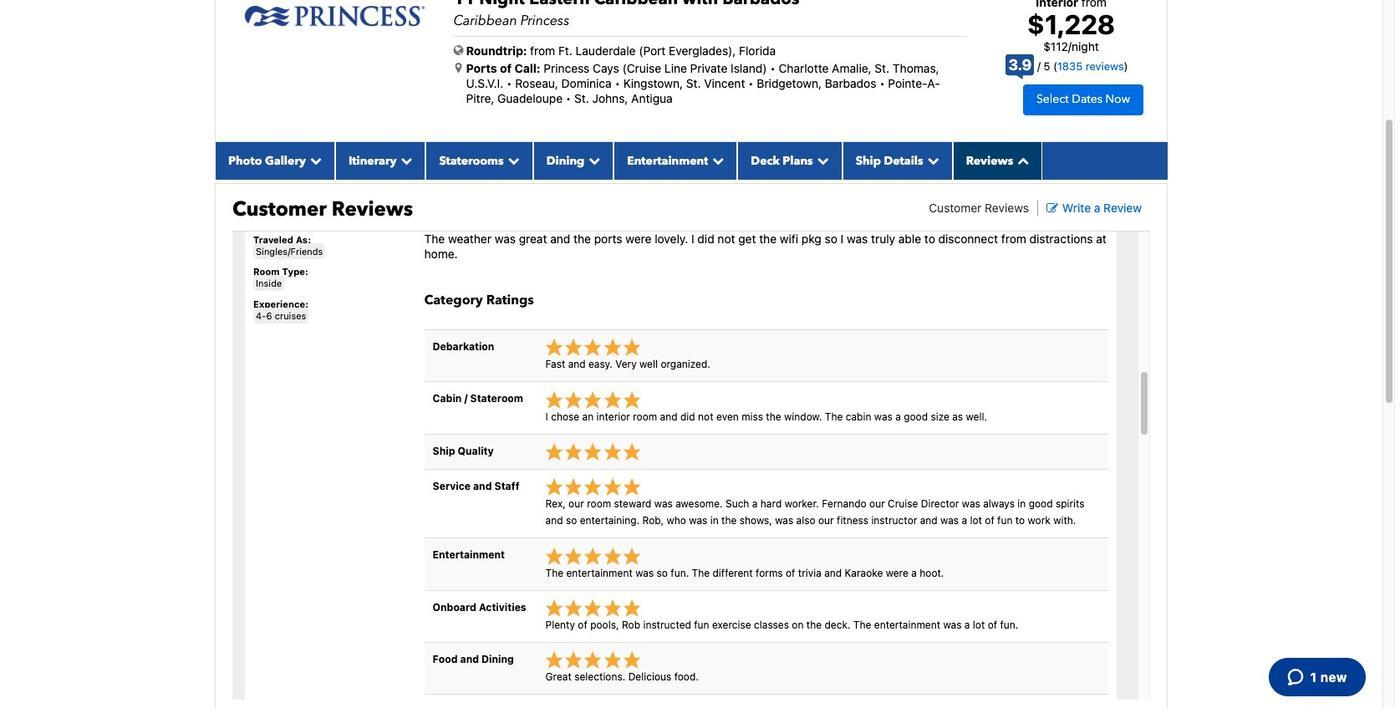Task type: describe. For each thing, give the bounding box(es) containing it.
0 horizontal spatial fun.
[[671, 567, 689, 579]]

selections.
[[575, 671, 626, 683]]

was left the 'truly'
[[847, 231, 868, 245]]

experience: 4-6 cruises
[[253, 298, 309, 321]]

exercise
[[712, 619, 751, 631]]

great
[[546, 671, 572, 683]]

ship quality
[[433, 445, 494, 457]]

customer reviews link
[[929, 200, 1029, 215]]

was down director
[[941, 514, 959, 527]]

the up plenty
[[546, 567, 564, 579]]

was right cabin
[[875, 410, 893, 423]]

globe image
[[454, 44, 464, 56]]

service
[[433, 480, 471, 492]]

edit image
[[1047, 202, 1059, 214]]

lovely.
[[655, 231, 688, 245]]

plenty of pools, rob instructed fun exercise classes on the deck.  the entertainment was a lot of fun.
[[546, 619, 1019, 631]]

$1,228 $112 / night
[[1028, 8, 1116, 53]]

of inside rex, our room steward was awesome.  such a hard worker.  fernando our cruise director was always in good spirits and so entertaining.  rob, who was in the shows, was also our fitness instructor and was a lot of fun to work with.
[[985, 514, 995, 527]]

shows,
[[740, 514, 773, 527]]

pointe-a- pitre, guadeloupe
[[466, 76, 941, 105]]

were inside the weather was great and the ports were lovely.  i did not get the wifi pkg so i was truly able to disconnect from distractions at home.
[[626, 231, 652, 245]]

was down rob,
[[636, 567, 654, 579]]

the right on
[[807, 619, 822, 631]]

charlotte amalie, st. thomas, u.s.v.i.
[[466, 61, 940, 90]]

0 horizontal spatial fun
[[694, 619, 710, 631]]

• up st. johns, antigua
[[615, 76, 620, 90]]

1 horizontal spatial our
[[819, 514, 834, 527]]

vaorourke traveled as: singles/friends
[[253, 219, 323, 257]]

roseau,
[[515, 76, 558, 90]]

the right 'get'
[[760, 231, 777, 245]]

fast and easy.  very well organized.
[[546, 358, 711, 371]]

window.
[[784, 410, 822, 423]]

onboard
[[433, 601, 476, 613]]

get
[[739, 231, 756, 245]]

plans
[[783, 153, 813, 169]]

3.9
[[1009, 56, 1032, 74]]

• down ports of call:
[[507, 76, 512, 90]]

johns,
[[593, 91, 628, 105]]

was up rob,
[[655, 498, 673, 510]]

gallery
[[265, 153, 306, 169]]

from inside the weather was great and the ports were lovely.  i did not get the wifi pkg so i was truly able to disconnect from distractions at home.
[[1002, 231, 1027, 245]]

chevron up image
[[1014, 154, 1030, 166]]

ship details
[[856, 153, 924, 169]]

always
[[984, 498, 1015, 510]]

and down rex,
[[546, 514, 563, 527]]

forms
[[756, 567, 783, 579]]

rob,
[[643, 514, 664, 527]]

u.s.v.i.
[[466, 76, 504, 90]]

2 horizontal spatial i
[[841, 231, 844, 245]]

• down island)
[[749, 76, 754, 90]]

chevron down image for dining
[[585, 154, 601, 166]]

map marker image
[[455, 61, 462, 73]]

room
[[253, 266, 280, 277]]

such
[[726, 498, 750, 510]]

the left the different
[[692, 567, 710, 579]]

0 horizontal spatial customer
[[232, 195, 327, 223]]

and inside the weather was great and the ports were lovely.  i did not get the wifi pkg so i was truly able to disconnect from distractions at home.
[[550, 231, 571, 245]]

staterooms button
[[426, 142, 533, 180]]

entertaining.
[[580, 514, 640, 527]]

the left cabin
[[825, 410, 843, 423]]

1 horizontal spatial room
[[633, 410, 657, 423]]

photo
[[228, 153, 262, 169]]

st. johns, antigua
[[571, 91, 673, 105]]

ship for ship details
[[856, 153, 881, 169]]

4-
[[256, 310, 266, 321]]

was down the hoot.
[[944, 619, 962, 631]]

food and dining
[[433, 653, 514, 666]]

$1,228
[[1028, 8, 1116, 40]]

chevron down image for photo gallery
[[306, 154, 322, 166]]

food.
[[675, 671, 699, 683]]

1 horizontal spatial entertainment
[[874, 619, 941, 631]]

ratings
[[486, 291, 534, 309]]

chevron down image for entertainment
[[709, 154, 724, 166]]

to inside rex, our room steward was awesome.  such a hard worker.  fernando our cruise director was always in good spirits and so entertaining.  rob, who was in the shows, was also our fitness instructor and was a lot of fun to work with.
[[1016, 514, 1025, 527]]

guadeloupe
[[498, 91, 563, 105]]

chevron down image for itinerary
[[397, 154, 413, 166]]

reviews left edit icon
[[985, 200, 1029, 215]]

amalie,
[[832, 61, 872, 75]]

delicious
[[629, 671, 672, 683]]

home.
[[424, 246, 458, 261]]

private
[[690, 61, 728, 75]]

category
[[424, 291, 483, 309]]

quality
[[458, 445, 494, 457]]

and down director
[[920, 514, 938, 527]]

• left pointe- on the top right of the page
[[880, 76, 885, 90]]

and right trivia
[[825, 567, 842, 579]]

classes
[[754, 619, 789, 631]]

truly
[[871, 231, 896, 245]]

)
[[1124, 59, 1129, 73]]

to inside the weather was great and the ports were lovely.  i did not get the wifi pkg so i was truly able to disconnect from distractions at home.
[[925, 231, 936, 245]]

the left ports in the top left of the page
[[574, 231, 591, 245]]

vincent
[[704, 76, 745, 90]]

3.9 / 5 ( 1835 reviews )
[[1009, 56, 1129, 74]]

deck
[[751, 153, 780, 169]]

hoot.
[[920, 567, 944, 579]]

/ for cabin
[[464, 392, 468, 405]]

entertainment inside 'dropdown button'
[[627, 153, 709, 169]]

1 vertical spatial not
[[698, 410, 714, 423]]

1 horizontal spatial were
[[886, 567, 909, 579]]

(port
[[639, 43, 666, 57]]

deck plans
[[751, 153, 813, 169]]

on
[[792, 619, 804, 631]]

cruise
[[888, 498, 918, 510]]

great
[[519, 231, 547, 245]]

0 vertical spatial in
[[1018, 498, 1026, 510]]

charlotte
[[779, 61, 829, 75]]

onboard activities
[[433, 601, 527, 613]]

0 horizontal spatial entertainment
[[433, 549, 505, 561]]

ft.
[[559, 43, 573, 57]]

1 horizontal spatial customer
[[929, 200, 982, 215]]

fernando
[[822, 498, 867, 510]]

(cruise
[[623, 61, 662, 75]]

well.
[[966, 410, 988, 423]]

2 horizontal spatial our
[[870, 498, 885, 510]]

ports
[[594, 231, 623, 245]]

1 vertical spatial did
[[681, 410, 695, 423]]

0 vertical spatial princess
[[521, 11, 570, 30]]

the inside rex, our room steward was awesome.  such a hard worker.  fernando our cruise director was always in good spirits and so entertaining.  rob, who was in the shows, was also our fitness instructor and was a lot of fun to work with.
[[722, 514, 737, 527]]

0 horizontal spatial our
[[569, 498, 584, 510]]

princess cays (cruise line private island) •
[[544, 61, 776, 75]]

cabin
[[846, 410, 872, 423]]

ports of call:
[[466, 61, 541, 75]]

entertainment button
[[614, 142, 738, 180]]

size
[[931, 410, 950, 423]]

chevron down image for staterooms
[[504, 154, 520, 166]]

plenty
[[546, 619, 575, 631]]

great selections.  delicious food.
[[546, 671, 699, 683]]

service and staff
[[433, 480, 520, 492]]

roundtrip:
[[466, 43, 527, 57]]

1835
[[1058, 59, 1083, 73]]

inside
[[256, 278, 282, 289]]

pointe-
[[888, 76, 928, 90]]



Task type: vqa. For each thing, say whether or not it's contained in the screenshot.
Open the trip length cruise search filter menu ICON
no



Task type: locate. For each thing, give the bounding box(es) containing it.
pitre,
[[466, 91, 494, 105]]

photo gallery button
[[215, 142, 335, 180]]

entertainment up pools,
[[567, 567, 633, 579]]

1 horizontal spatial customer reviews
[[929, 200, 1029, 215]]

chevron down image inside photo gallery dropdown button
[[306, 154, 322, 166]]

rex,
[[546, 498, 566, 510]]

0 vertical spatial /
[[1069, 39, 1072, 53]]

so right the pkg
[[825, 231, 838, 245]]

itinerary
[[349, 153, 397, 169]]

did inside the weather was great and the ports were lovely.  i did not get the wifi pkg so i was truly able to disconnect from distractions at home.
[[698, 231, 715, 245]]

easy.
[[589, 358, 613, 371]]

2 vertical spatial st.
[[575, 91, 589, 105]]

did left even
[[681, 410, 695, 423]]

pkg
[[802, 231, 822, 245]]

roundtrip: from ft. lauderdale (port everglades), florida
[[466, 43, 776, 57]]

reviews
[[966, 153, 1014, 169], [332, 195, 413, 223], [985, 200, 1029, 215]]

write
[[1063, 200, 1091, 215]]

chevron down image for ship details
[[924, 154, 940, 166]]

so inside rex, our room steward was awesome.  such a hard worker.  fernando our cruise director was always in good spirits and so entertaining.  rob, who was in the shows, was also our fitness instructor and was a lot of fun to work with.
[[566, 514, 577, 527]]

0 horizontal spatial from
[[530, 43, 555, 57]]

0 vertical spatial so
[[825, 231, 838, 245]]

/ inside the $1,228 $112 / night
[[1069, 39, 1072, 53]]

kingstown,
[[624, 76, 683, 90]]

1 horizontal spatial from
[[1002, 231, 1027, 245]]

1 vertical spatial dining
[[482, 653, 514, 666]]

0 horizontal spatial dining
[[482, 653, 514, 666]]

1 horizontal spatial dining
[[547, 153, 585, 169]]

cabin
[[433, 392, 462, 405]]

4 chevron down image from the left
[[585, 154, 601, 166]]

/ left "5"
[[1038, 59, 1041, 73]]

1 vertical spatial ship
[[433, 445, 455, 457]]

select          dates now link
[[1023, 85, 1144, 115]]

1835 reviews link
[[1058, 59, 1124, 73]]

0 vertical spatial entertainment
[[567, 567, 633, 579]]

fun left exercise
[[694, 619, 710, 631]]

customer reviews up disconnect
[[929, 200, 1029, 215]]

cabin / stateroom
[[433, 392, 523, 405]]

1 horizontal spatial ship
[[856, 153, 881, 169]]

1 vertical spatial princess
[[544, 61, 590, 75]]

0 horizontal spatial entertainment
[[567, 567, 633, 579]]

i right lovely.
[[692, 231, 695, 245]]

0 vertical spatial lot
[[970, 514, 982, 527]]

fitness
[[837, 514, 869, 527]]

was left always
[[962, 498, 981, 510]]

0 vertical spatial room
[[633, 410, 657, 423]]

0 vertical spatial fun.
[[671, 567, 689, 579]]

good up work
[[1029, 498, 1053, 510]]

from left ft.
[[530, 43, 555, 57]]

work
[[1028, 514, 1051, 527]]

who
[[667, 514, 686, 527]]

0 vertical spatial entertainment
[[627, 153, 709, 169]]

also
[[797, 514, 816, 527]]

0 horizontal spatial so
[[566, 514, 577, 527]]

reviews down itinerary
[[332, 195, 413, 223]]

1 vertical spatial st.
[[686, 76, 701, 90]]

5 chevron down image from the left
[[813, 154, 829, 166]]

/ up 3.9 / 5 ( 1835 reviews )
[[1069, 39, 1072, 53]]

2 horizontal spatial so
[[825, 231, 838, 245]]

pools,
[[591, 619, 619, 631]]

2 horizontal spatial /
[[1069, 39, 1072, 53]]

lot inside rex, our room steward was awesome.  such a hard worker.  fernando our cruise director was always in good spirits and so entertaining.  rob, who was in the shows, was also our fitness instructor and was a lot of fun to work with.
[[970, 514, 982, 527]]

chevron down image
[[709, 154, 724, 166], [924, 154, 940, 166]]

0 horizontal spatial ship
[[433, 445, 455, 457]]

dining inside dropdown button
[[547, 153, 585, 169]]

distractions
[[1030, 231, 1093, 245]]

room inside rex, our room steward was awesome.  such a hard worker.  fernando our cruise director was always in good spirits and so entertaining.  rob, who was in the shows, was also our fitness instructor and was a lot of fun to work with.
[[587, 498, 611, 510]]

chevron down image left dining dropdown button in the top of the page
[[504, 154, 520, 166]]

• down dominica
[[566, 91, 571, 105]]

$112
[[1044, 39, 1069, 53]]

1 horizontal spatial i
[[692, 231, 695, 245]]

experience:
[[253, 298, 309, 309]]

so left entertaining. on the bottom
[[566, 514, 577, 527]]

0 vertical spatial to
[[925, 231, 936, 245]]

type:
[[282, 266, 308, 277]]

1 vertical spatial from
[[1002, 231, 1027, 245]]

and right food
[[460, 653, 479, 666]]

1 vertical spatial good
[[1029, 498, 1053, 510]]

st. up pointe- on the top right of the page
[[875, 61, 890, 75]]

1 chevron down image from the left
[[709, 154, 724, 166]]

chevron down image inside entertainment 'dropdown button'
[[709, 154, 724, 166]]

0 vertical spatial good
[[904, 410, 928, 423]]

rob
[[622, 619, 641, 631]]

2 chevron down image from the left
[[924, 154, 940, 166]]

1 vertical spatial so
[[566, 514, 577, 527]]

well
[[640, 358, 658, 371]]

0 horizontal spatial were
[[626, 231, 652, 245]]

1 horizontal spatial good
[[1029, 498, 1053, 510]]

1 vertical spatial /
[[1038, 59, 1041, 73]]

customer reviews up "as:" at the top of page
[[232, 195, 413, 223]]

debarkation
[[433, 340, 494, 353]]

0 horizontal spatial chevron down image
[[709, 154, 724, 166]]

2 chevron down image from the left
[[397, 154, 413, 166]]

chevron down image for deck plans
[[813, 154, 829, 166]]

0 horizontal spatial st.
[[575, 91, 589, 105]]

princess up ft.
[[521, 11, 570, 30]]

in right always
[[1018, 498, 1026, 510]]

1 horizontal spatial to
[[1016, 514, 1025, 527]]

not left 'get'
[[718, 231, 735, 245]]

ship left details
[[856, 153, 881, 169]]

1 horizontal spatial /
[[1038, 59, 1041, 73]]

caribbean
[[454, 11, 517, 30]]

1 horizontal spatial chevron down image
[[924, 154, 940, 166]]

good left size
[[904, 410, 928, 423]]

ship inside dropdown button
[[856, 153, 881, 169]]

night
[[1072, 39, 1099, 53]]

chevron down image right deck on the top
[[813, 154, 829, 166]]

0 vertical spatial from
[[530, 43, 555, 57]]

organized.
[[661, 358, 711, 371]]

5
[[1044, 59, 1051, 73]]

chevron down image left deck on the top
[[709, 154, 724, 166]]

0 vertical spatial fun
[[998, 514, 1013, 527]]

• up bridgetown,
[[770, 61, 776, 75]]

fast
[[546, 358, 566, 371]]

chevron down image left "staterooms"
[[397, 154, 413, 166]]

the down such
[[722, 514, 737, 527]]

ship for ship quality
[[433, 445, 455, 457]]

$1,228 main content
[[207, 0, 1177, 708]]

to
[[925, 231, 936, 245], [1016, 514, 1025, 527]]

singles/friends
[[256, 246, 323, 257]]

chevron down image inside dining dropdown button
[[585, 154, 601, 166]]

did
[[698, 231, 715, 245], [681, 410, 695, 423]]

0 vertical spatial st.
[[875, 61, 890, 75]]

customer up traveled at the top
[[232, 195, 327, 223]]

so
[[825, 231, 838, 245], [566, 514, 577, 527], [657, 567, 668, 579]]

customer
[[232, 195, 327, 223], [929, 200, 982, 215]]

were right ports in the top left of the page
[[626, 231, 652, 245]]

customer reviews
[[232, 195, 413, 223], [929, 200, 1029, 215]]

2 horizontal spatial st.
[[875, 61, 890, 75]]

1 horizontal spatial not
[[718, 231, 735, 245]]

fun down always
[[998, 514, 1013, 527]]

1 horizontal spatial entertainment
[[627, 153, 709, 169]]

the inside the weather was great and the ports were lovely.  i did not get the wifi pkg so i was truly able to disconnect from distractions at home.
[[424, 231, 445, 245]]

cays
[[593, 61, 619, 75]]

at
[[1097, 231, 1107, 245]]

lot
[[970, 514, 982, 527], [973, 619, 985, 631]]

the
[[574, 231, 591, 245], [760, 231, 777, 245], [766, 410, 782, 423], [722, 514, 737, 527], [807, 619, 822, 631]]

in down awesome.
[[711, 514, 719, 527]]

very
[[616, 358, 637, 371]]

so up instructed
[[657, 567, 668, 579]]

our right rex,
[[569, 498, 584, 510]]

karaoke
[[845, 567, 883, 579]]

chevron down image inside ship details dropdown button
[[924, 154, 940, 166]]

the right miss
[[766, 410, 782, 423]]

entertainment down the hoot.
[[874, 619, 941, 631]]

3 chevron down image from the left
[[504, 154, 520, 166]]

not left even
[[698, 410, 714, 423]]

1 vertical spatial were
[[886, 567, 909, 579]]

0 horizontal spatial /
[[464, 392, 468, 405]]

1 horizontal spatial did
[[698, 231, 715, 245]]

1 vertical spatial in
[[711, 514, 719, 527]]

princess cruises image
[[245, 0, 424, 41]]

and right fast
[[568, 358, 586, 371]]

our right also
[[819, 514, 834, 527]]

worker.
[[785, 498, 819, 510]]

ship
[[856, 153, 881, 169], [433, 445, 455, 457]]

and left staff
[[473, 480, 492, 492]]

the right deck.
[[854, 619, 872, 631]]

/ for 3.9
[[1038, 59, 1041, 73]]

entertainment
[[567, 567, 633, 579], [874, 619, 941, 631]]

chevron down image inside itinerary 'dropdown button'
[[397, 154, 413, 166]]

1 horizontal spatial so
[[657, 567, 668, 579]]

to right able
[[925, 231, 936, 245]]

i left chose
[[546, 410, 548, 423]]

ports
[[466, 61, 497, 75]]

dining down guadeloupe on the left of the page
[[547, 153, 585, 169]]

0 horizontal spatial room
[[587, 498, 611, 510]]

dining down activities
[[482, 653, 514, 666]]

st. down dominica
[[575, 91, 589, 105]]

activities
[[479, 601, 527, 613]]

was left great
[[495, 231, 516, 245]]

and down 'organized.'
[[660, 410, 678, 423]]

0 horizontal spatial not
[[698, 410, 714, 423]]

reviews inside dropdown button
[[966, 153, 1014, 169]]

1 horizontal spatial fun
[[998, 514, 1013, 527]]

1 vertical spatial lot
[[973, 619, 985, 631]]

reviews button
[[953, 142, 1043, 180]]

entertainment down "antigua" at the left of page
[[627, 153, 709, 169]]

the up "home."
[[424, 231, 445, 245]]

1 horizontal spatial in
[[1018, 498, 1026, 510]]

6
[[266, 310, 272, 321]]

1 vertical spatial room
[[587, 498, 611, 510]]

i right the pkg
[[841, 231, 844, 245]]

ship left quality
[[433, 445, 455, 457]]

0 vertical spatial not
[[718, 231, 735, 245]]

from right disconnect
[[1002, 231, 1027, 245]]

0 horizontal spatial i
[[546, 410, 548, 423]]

reviews up customer reviews link
[[966, 153, 1014, 169]]

details
[[884, 153, 924, 169]]

photo gallery
[[228, 153, 306, 169]]

now
[[1106, 91, 1131, 107]]

from
[[530, 43, 555, 57], [1002, 231, 1027, 245]]

1 vertical spatial fun
[[694, 619, 710, 631]]

weather
[[448, 231, 492, 245]]

fun inside rex, our room steward was awesome.  such a hard worker.  fernando our cruise director was always in good spirits and so entertaining.  rob, who was in the shows, was also our fitness instructor and was a lot of fun to work with.
[[998, 514, 1013, 527]]

0 horizontal spatial in
[[711, 514, 719, 527]]

room up entertaining. on the bottom
[[587, 498, 611, 510]]

and right great
[[550, 231, 571, 245]]

room right interior
[[633, 410, 657, 423]]

caribbean princess
[[454, 11, 570, 30]]

interior
[[597, 410, 630, 423]]

1 chevron down image from the left
[[306, 154, 322, 166]]

so inside the weather was great and the ports were lovely.  i did not get the wifi pkg so i was truly able to disconnect from distractions at home.
[[825, 231, 838, 245]]

1 horizontal spatial fun.
[[1001, 619, 1019, 631]]

st. inside the charlotte amalie, st. thomas, u.s.v.i.
[[875, 61, 890, 75]]

0 horizontal spatial customer reviews
[[232, 195, 413, 223]]

0 horizontal spatial did
[[681, 410, 695, 423]]

did right lovely.
[[698, 231, 715, 245]]

stateroom
[[470, 392, 523, 405]]

good
[[904, 410, 928, 423], [1029, 498, 1053, 510]]

was down awesome.
[[689, 514, 708, 527]]

good inside rex, our room steward was awesome.  such a hard worker.  fernando our cruise director was always in good spirits and so entertaining.  rob, who was in the shows, was also our fitness instructor and was a lot of fun to work with.
[[1029, 498, 1053, 510]]

0 vertical spatial dining
[[547, 153, 585, 169]]

even
[[717, 410, 739, 423]]

write a review link
[[1047, 200, 1142, 215]]

thomas,
[[893, 61, 940, 75]]

chevron down image
[[306, 154, 322, 166], [397, 154, 413, 166], [504, 154, 520, 166], [585, 154, 601, 166], [813, 154, 829, 166]]

were right karaoke
[[886, 567, 909, 579]]

our up instructor
[[870, 498, 885, 510]]

chevron down image left itinerary
[[306, 154, 322, 166]]

chevron down image left reviews dropdown button
[[924, 154, 940, 166]]

lauderdale
[[576, 43, 636, 57]]

1 vertical spatial entertainment
[[433, 549, 505, 561]]

chevron down image down johns,
[[585, 154, 601, 166]]

entertainment up 'onboard activities'
[[433, 549, 505, 561]]

instructor
[[872, 514, 918, 527]]

call:
[[515, 61, 541, 75]]

and
[[550, 231, 571, 245], [568, 358, 586, 371], [660, 410, 678, 423], [473, 480, 492, 492], [546, 514, 563, 527], [920, 514, 938, 527], [825, 567, 842, 579], [460, 653, 479, 666]]

0 vertical spatial ship
[[856, 153, 881, 169]]

staterooms
[[439, 153, 504, 169]]

0 vertical spatial were
[[626, 231, 652, 245]]

was down "hard"
[[775, 514, 794, 527]]

(
[[1054, 59, 1058, 73]]

chevron down image inside staterooms dropdown button
[[504, 154, 520, 166]]

to left work
[[1016, 514, 1025, 527]]

not inside the weather was great and the ports were lovely.  i did not get the wifi pkg so i was truly able to disconnect from distractions at home.
[[718, 231, 735, 245]]

1 vertical spatial fun.
[[1001, 619, 1019, 631]]

0 horizontal spatial to
[[925, 231, 936, 245]]

rex, our room steward was awesome.  such a hard worker.  fernando our cruise director was always in good spirits and so entertaining.  rob, who was in the shows, was also our fitness instructor and was a lot of fun to work with.
[[546, 498, 1085, 527]]

customer up disconnect
[[929, 200, 982, 215]]

traveled
[[253, 234, 294, 245]]

2 vertical spatial /
[[464, 392, 468, 405]]

1 vertical spatial to
[[1016, 514, 1025, 527]]

1 vertical spatial entertainment
[[874, 619, 941, 631]]

2 vertical spatial so
[[657, 567, 668, 579]]

princess down ft.
[[544, 61, 590, 75]]

0 vertical spatial did
[[698, 231, 715, 245]]

chevron down image inside deck plans dropdown button
[[813, 154, 829, 166]]

category ratings
[[424, 291, 534, 309]]

with.
[[1054, 514, 1077, 527]]

/ right cabin
[[464, 392, 468, 405]]

able
[[899, 231, 922, 245]]

room
[[633, 410, 657, 423], [587, 498, 611, 510]]

st. down private at the top
[[686, 76, 701, 90]]

1 horizontal spatial st.
[[686, 76, 701, 90]]

0 horizontal spatial good
[[904, 410, 928, 423]]

as:
[[296, 234, 311, 245]]

different
[[713, 567, 753, 579]]

/ inside 3.9 / 5 ( 1835 reviews )
[[1038, 59, 1041, 73]]



